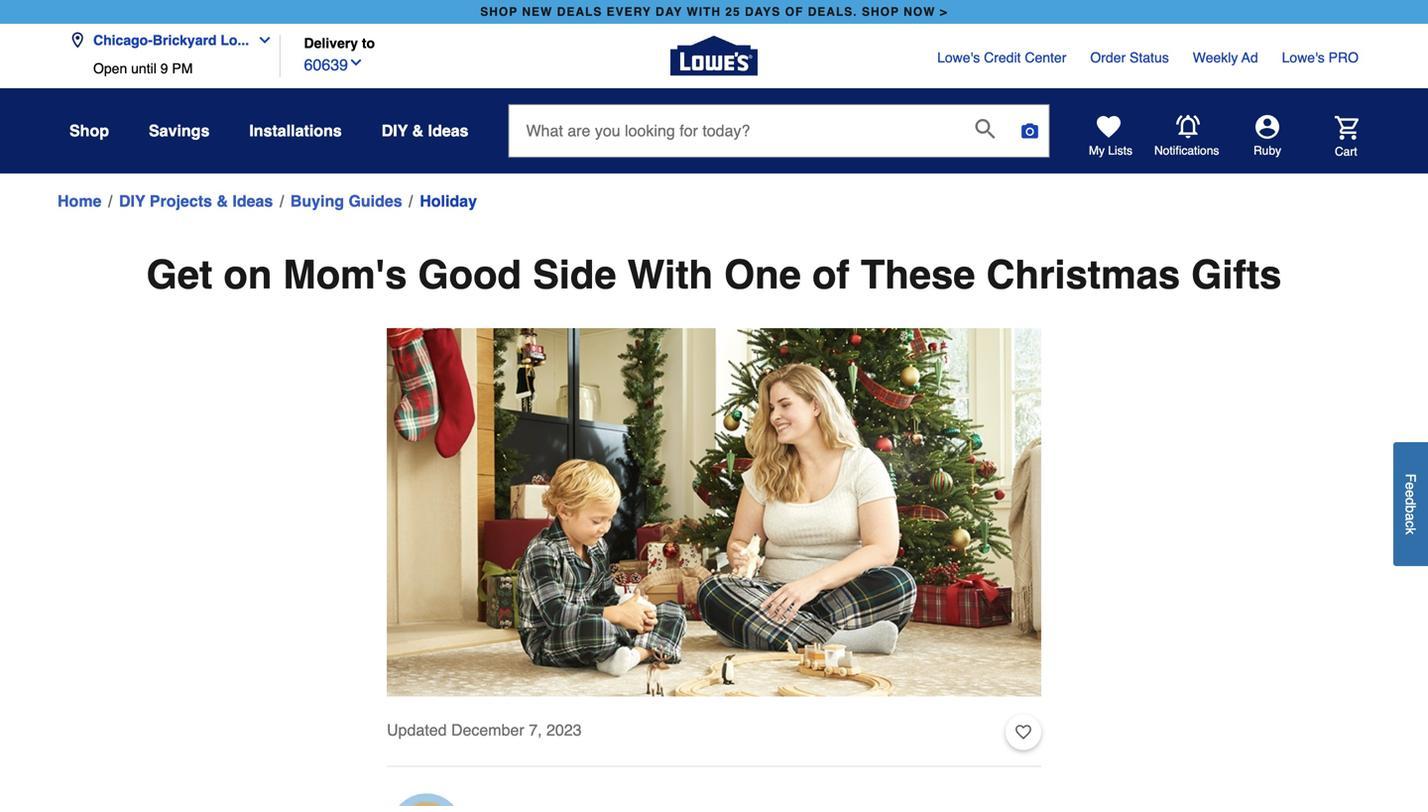 Task type: vqa. For each thing, say whether or not it's contained in the screenshot.
THE NOTIFICATIONS
yes



Task type: describe. For each thing, give the bounding box(es) containing it.
lowe's home improvement logo image
[[671, 12, 758, 100]]

lowe's for lowe's pro
[[1283, 50, 1325, 65]]

camera image
[[1021, 121, 1040, 141]]

lowe's pro
[[1283, 50, 1359, 65]]

notifications
[[1155, 144, 1220, 158]]

weekly
[[1193, 50, 1239, 65]]

get
[[146, 252, 213, 298]]

home
[[58, 192, 102, 210]]

until
[[131, 61, 157, 76]]

f e e d b a c k
[[1404, 474, 1419, 535]]

1 shop from the left
[[480, 5, 518, 19]]

60639 button
[[304, 51, 364, 77]]

lowe's credit center link
[[938, 48, 1067, 67]]

diy projects & ideas
[[119, 192, 273, 210]]

2 shop from the left
[[862, 5, 900, 19]]

with
[[687, 5, 721, 19]]

2023
[[547, 722, 582, 740]]

search image
[[976, 119, 996, 139]]

now
[[904, 5, 936, 19]]

chicago-brickyard lo...
[[93, 32, 249, 48]]

brickyard
[[153, 32, 217, 48]]

pro
[[1329, 50, 1359, 65]]

new
[[522, 5, 553, 19]]

shop button
[[69, 113, 109, 149]]

lowe's for lowe's credit center
[[938, 50, 981, 65]]

savings
[[149, 122, 210, 140]]

days
[[745, 5, 781, 19]]

lowe's pro link
[[1283, 48, 1359, 67]]

f
[[1404, 474, 1419, 482]]

projects
[[150, 192, 212, 210]]

Search Query text field
[[509, 105, 960, 157]]

lowe's home improvement cart image
[[1336, 116, 1359, 140]]

delivery to
[[304, 35, 375, 51]]

lists
[[1109, 144, 1133, 158]]

k
[[1404, 528, 1419, 535]]

installations button
[[249, 113, 342, 149]]

location image
[[69, 32, 85, 48]]

cart
[[1336, 145, 1358, 159]]

buying
[[291, 192, 344, 210]]

my lists link
[[1090, 115, 1133, 159]]

december
[[451, 722, 525, 740]]

day
[[656, 5, 683, 19]]

1 e from the top
[[1404, 482, 1419, 490]]

lowe's home improvement lists image
[[1097, 115, 1121, 139]]

2 e from the top
[[1404, 490, 1419, 498]]

holiday link
[[420, 190, 477, 213]]

holiday
[[420, 192, 477, 210]]

lowe's credit center
[[938, 50, 1067, 65]]

chevron down image inside chicago-brickyard lo... button
[[249, 32, 273, 48]]

open
[[93, 61, 127, 76]]

a
[[1404, 513, 1419, 521]]

25
[[726, 5, 741, 19]]

shop new deals every day with 25 days of deals. shop now >
[[480, 5, 948, 19]]

cart button
[[1308, 116, 1359, 160]]

updated
[[387, 722, 447, 740]]

home link
[[58, 190, 102, 213]]

ideas inside button
[[428, 122, 469, 140]]

installations
[[249, 122, 342, 140]]

9
[[160, 61, 168, 76]]

diy & ideas
[[382, 122, 469, 140]]

updated december 7, 2023
[[387, 722, 582, 740]]

order status
[[1091, 50, 1170, 65]]

christmas
[[987, 252, 1181, 298]]



Task type: locate. For each thing, give the bounding box(es) containing it.
diy for diy projects & ideas
[[119, 192, 145, 210]]

0 vertical spatial chevron down image
[[249, 32, 273, 48]]

60639
[[304, 56, 348, 74]]

lowe's home improvement notification center image
[[1177, 115, 1201, 139]]

diy inside button
[[382, 122, 408, 140]]

shop left the new
[[480, 5, 518, 19]]

>
[[940, 5, 948, 19]]

& up 'holiday'
[[412, 122, 424, 140]]

center
[[1025, 50, 1067, 65]]

a mom and her young child playing on the floor in front of a decorated christmas tree. image
[[387, 328, 1042, 697]]

to
[[362, 35, 375, 51]]

1 vertical spatial ideas
[[233, 192, 273, 210]]

buying guides link
[[291, 190, 403, 213]]

lo...
[[221, 32, 249, 48]]

chevron down image
[[249, 32, 273, 48], [348, 55, 364, 70]]

None search field
[[508, 104, 1050, 176]]

0 horizontal spatial diy
[[119, 192, 145, 210]]

order
[[1091, 50, 1126, 65]]

e up d
[[1404, 482, 1419, 490]]

heart outline image
[[1016, 722, 1032, 744]]

lowe's
[[938, 50, 981, 65], [1283, 50, 1325, 65]]

7,
[[529, 722, 542, 740]]

1 horizontal spatial chevron down image
[[348, 55, 364, 70]]

& right projects
[[217, 192, 228, 210]]

ruby button
[[1220, 115, 1316, 159]]

0 vertical spatial ideas
[[428, 122, 469, 140]]

order status link
[[1091, 48, 1170, 67]]

e up 'b'
[[1404, 490, 1419, 498]]

1 vertical spatial &
[[217, 192, 228, 210]]

weekly ad
[[1193, 50, 1259, 65]]

gifts
[[1192, 252, 1282, 298]]

shop
[[480, 5, 518, 19], [862, 5, 900, 19]]

c
[[1404, 521, 1419, 528]]

diy
[[382, 122, 408, 140], [119, 192, 145, 210]]

side
[[533, 252, 617, 298]]

f e e d b a c k button
[[1394, 442, 1429, 566]]

lowe's left 'pro'
[[1283, 50, 1325, 65]]

deals.
[[808, 5, 858, 19]]

my lists
[[1090, 144, 1133, 158]]

0 horizontal spatial chevron down image
[[249, 32, 273, 48]]

0 horizontal spatial lowe's
[[938, 50, 981, 65]]

mom's
[[283, 252, 407, 298]]

status
[[1130, 50, 1170, 65]]

1 horizontal spatial lowe's
[[1283, 50, 1325, 65]]

my
[[1090, 144, 1105, 158]]

2 lowe's from the left
[[1283, 50, 1325, 65]]

0 vertical spatial diy
[[382, 122, 408, 140]]

every
[[607, 5, 652, 19]]

lowe's left credit
[[938, 50, 981, 65]]

& inside button
[[412, 122, 424, 140]]

diy left projects
[[119, 192, 145, 210]]

of
[[813, 252, 850, 298]]

with
[[628, 252, 713, 298]]

open until 9 pm
[[93, 61, 193, 76]]

delivery
[[304, 35, 358, 51]]

1 horizontal spatial ideas
[[428, 122, 469, 140]]

ad
[[1242, 50, 1259, 65]]

0 horizontal spatial &
[[217, 192, 228, 210]]

savings button
[[149, 113, 210, 149]]

&
[[412, 122, 424, 140], [217, 192, 228, 210]]

credit
[[984, 50, 1021, 65]]

guides
[[349, 192, 403, 210]]

chicago-
[[93, 32, 153, 48]]

diy for diy & ideas
[[382, 122, 408, 140]]

1 horizontal spatial &
[[412, 122, 424, 140]]

0 vertical spatial &
[[412, 122, 424, 140]]

diy projects & ideas link
[[119, 190, 273, 213]]

diy & ideas button
[[382, 113, 469, 149]]

shop new deals every day with 25 days of deals. shop now > link
[[477, 0, 952, 24]]

on
[[224, 252, 272, 298]]

one
[[724, 252, 802, 298]]

shop
[[69, 122, 109, 140]]

e
[[1404, 482, 1419, 490], [1404, 490, 1419, 498]]

shop left now at the top
[[862, 5, 900, 19]]

buying guides
[[291, 192, 403, 210]]

deals
[[557, 5, 603, 19]]

chevron down image inside 60639 button
[[348, 55, 364, 70]]

1 lowe's from the left
[[938, 50, 981, 65]]

diy inside "link"
[[119, 192, 145, 210]]

chevron down image left delivery
[[249, 32, 273, 48]]

chevron down image down to
[[348, 55, 364, 70]]

chicago-brickyard lo... button
[[69, 20, 281, 61]]

1 horizontal spatial shop
[[862, 5, 900, 19]]

these
[[861, 252, 976, 298]]

of
[[786, 5, 804, 19]]

0 horizontal spatial ideas
[[233, 192, 273, 210]]

ideas up 'holiday'
[[428, 122, 469, 140]]

1 vertical spatial diy
[[119, 192, 145, 210]]

ideas left buying
[[233, 192, 273, 210]]

ruby
[[1254, 144, 1282, 158]]

0 horizontal spatial shop
[[480, 5, 518, 19]]

ideas inside "link"
[[233, 192, 273, 210]]

weekly ad link
[[1193, 48, 1259, 67]]

ideas
[[428, 122, 469, 140], [233, 192, 273, 210]]

good
[[418, 252, 522, 298]]

1 vertical spatial chevron down image
[[348, 55, 364, 70]]

d
[[1404, 498, 1419, 506]]

b
[[1404, 506, 1419, 513]]

get on mom's good side with one of these christmas gifts
[[146, 252, 1282, 298]]

diy up guides
[[382, 122, 408, 140]]

pm
[[172, 61, 193, 76]]

& inside "link"
[[217, 192, 228, 210]]

1 horizontal spatial diy
[[382, 122, 408, 140]]



